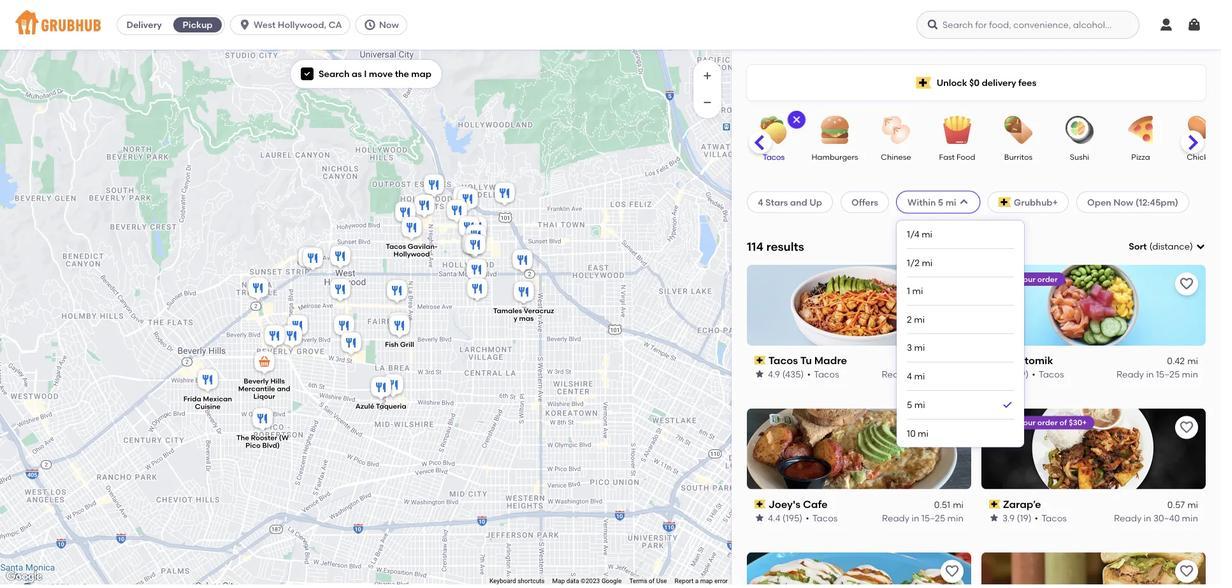 Task type: locate. For each thing, give the bounding box(es) containing it.
fish grill
[[385, 341, 414, 349]]

in for tacos tu madre
[[912, 369, 919, 380]]

cafe
[[803, 499, 828, 511]]

mi right 0.12
[[953, 356, 964, 367]]

0 vertical spatial order
[[1038, 275, 1058, 284]]

5 up 10
[[907, 400, 913, 411]]

grubhub plus flag logo image left grubhub+
[[999, 197, 1012, 208]]

5 inside option
[[907, 400, 913, 411]]

• tacos
[[807, 369, 840, 380], [806, 513, 838, 524], [1035, 513, 1067, 524]]

star icon image for tacos
[[755, 370, 765, 380]]

1 horizontal spatial 4
[[907, 371, 913, 382]]

report a map error link
[[675, 578, 728, 586]]

grill
[[400, 341, 414, 349]]

1 horizontal spatial grubhub plus flag logo image
[[999, 197, 1012, 208]]

0 vertical spatial your
[[1020, 275, 1036, 284]]

0 horizontal spatial map
[[411, 69, 432, 79]]

min down 0.42 mi at the right bottom of page
[[1183, 369, 1199, 380]]

terms
[[630, 578, 648, 586]]

taco star image
[[393, 200, 418, 228]]

benito's taco shop image
[[332, 313, 357, 341]]

fish
[[385, 341, 399, 349]]

tacos down tacos image
[[763, 152, 785, 162]]

mi right 1/4
[[922, 229, 933, 240]]

1 your from the top
[[1020, 275, 1036, 284]]

1 off from the top
[[1008, 275, 1018, 284]]

map
[[553, 578, 565, 586]]

$30+
[[1069, 419, 1087, 428]]

save this restaurant button for benito's taco shop logo
[[1176, 561, 1199, 584]]

15–25 down 0.42
[[1157, 369, 1180, 380]]

ready
[[882, 369, 910, 380], [1117, 369, 1145, 380], [882, 513, 910, 524], [1115, 513, 1142, 524]]

ready in 15–25 min down the 0.51
[[882, 513, 964, 524]]

star icon image left 4.4
[[755, 514, 765, 524]]

2 off from the top
[[1008, 419, 1018, 428]]

• tacos down madre
[[807, 369, 840, 380]]

map right a
[[701, 578, 713, 586]]

0 vertical spatial now
[[379, 19, 399, 30]]

star icon image down subscription pass icon
[[755, 370, 765, 380]]

15–25 for pokitomik
[[1157, 369, 1180, 380]]

1 vertical spatial and
[[277, 385, 290, 394]]

off for pokitomik
[[1008, 275, 1018, 284]]

subscription pass image left joey's
[[755, 501, 766, 509]]

(195)
[[783, 513, 803, 524]]

marmalade cafe (farmers market) image
[[339, 331, 364, 359]]

search
[[319, 69, 350, 79]]

tu
[[801, 355, 812, 367]]

stache west hollywood image
[[245, 276, 271, 304]]

mi down 3 mi
[[915, 371, 925, 382]]

0 vertical spatial 15–25
[[1157, 369, 1180, 380]]

4 for 4 stars and up
[[758, 197, 764, 208]]

tacos left gavilan-
[[386, 243, 406, 251]]

plus icon image
[[701, 70, 714, 82]]

order for pokitomik
[[1038, 275, 1058, 284]]

keyboard
[[490, 578, 516, 586]]

of left $30+
[[1060, 419, 1068, 428]]

mi for 4 mi
[[915, 371, 925, 382]]

fees
[[1019, 77, 1037, 88]]

in
[[912, 369, 919, 380], [1147, 369, 1154, 380], [912, 513, 920, 524], [1144, 513, 1152, 524]]

2 $5 from the top
[[997, 419, 1006, 428]]

1 horizontal spatial map
[[701, 578, 713, 586]]

ready in 15–25 min down 0.42
[[1117, 369, 1199, 380]]

sort ( distance )
[[1129, 241, 1194, 252]]

1 horizontal spatial of
[[1060, 419, 1068, 428]]

2
[[907, 315, 912, 325]]

and left up
[[791, 197, 808, 208]]

burritos image
[[997, 116, 1041, 144]]

(19)
[[1017, 513, 1032, 524]]

subscription pass image
[[990, 356, 1001, 365], [755, 501, 766, 509], [990, 501, 1001, 509]]

subscription pass image for zarap'e
[[990, 501, 1001, 509]]

0.57 mi
[[1168, 500, 1199, 511]]

star icon image
[[755, 370, 765, 380], [755, 514, 765, 524], [990, 514, 1000, 524]]

beverly hills mercantile and liqour frida mexican cuisine
[[183, 377, 290, 412]]

madre
[[815, 355, 848, 367]]

(
[[1150, 241, 1153, 252]]

pokitomik
[[1003, 355, 1054, 367]]

google
[[602, 578, 622, 586]]

mi up 10 mi
[[915, 400, 926, 411]]

your
[[1020, 275, 1036, 284], [1020, 419, 1036, 428]]

grubhub plus flag logo image for grubhub+
[[999, 197, 1012, 208]]

tacos tu madre logo image
[[747, 265, 972, 346]]

1 horizontal spatial ready in 15–25 min
[[1117, 369, 1199, 380]]

save this restaurant image
[[945, 277, 960, 292], [1180, 421, 1195, 436]]

15–25 down the 0.51
[[922, 513, 946, 524]]

1 horizontal spatial 15–25
[[1157, 369, 1180, 380]]

1 vertical spatial $5
[[997, 419, 1006, 428]]

4 left the stars at the top right of page
[[758, 197, 764, 208]]

• right (19)
[[1035, 513, 1039, 524]]

map right the
[[411, 69, 432, 79]]

pizza
[[1132, 152, 1151, 162]]

unlock $0 delivery fees
[[937, 77, 1037, 88]]

1 vertical spatial 4
[[907, 371, 913, 382]]

0 vertical spatial $5
[[997, 275, 1006, 284]]

0 vertical spatial ready in 15–25 min
[[1117, 369, 1199, 380]]

subscription pass image left pokitomik
[[990, 356, 1001, 365]]

min down 0.51 mi
[[948, 513, 964, 524]]

mi right 1/2
[[922, 258, 933, 269]]

5 right within
[[938, 197, 944, 208]]

cactus taqueria #1 image
[[464, 257, 490, 285]]

• right (195)
[[806, 513, 810, 524]]

0.57
[[1168, 500, 1185, 511]]

1 vertical spatial of
[[649, 578, 655, 586]]

rooster
[[251, 434, 277, 443]]

0 horizontal spatial 4
[[758, 197, 764, 208]]

fast food
[[940, 152, 976, 162]]

and right liqour at the bottom
[[277, 385, 290, 394]]

grubhub plus flag logo image for unlock $0 delivery fees
[[917, 77, 932, 89]]

pokitomik image
[[328, 277, 353, 305]]

tacos tu madre image
[[328, 244, 353, 272]]

open
[[1088, 197, 1112, 208]]

mi right 0.57
[[1188, 500, 1199, 511]]

within
[[908, 197, 936, 208]]

star icon image left 3.9
[[990, 514, 1000, 524]]

los burritos image
[[444, 198, 470, 226]]

sushi image
[[1058, 116, 1102, 144]]

1 vertical spatial 15–25
[[922, 513, 946, 524]]

4
[[758, 197, 764, 208], [907, 371, 913, 382]]

la villita cantina image
[[492, 181, 518, 209]]

tacos down madre
[[814, 369, 840, 380]]

fast
[[940, 152, 955, 162]]

of left use
[[649, 578, 655, 586]]

1/2 mi
[[907, 258, 933, 269]]

1
[[907, 286, 911, 297]]

svg image
[[1159, 17, 1175, 33], [364, 18, 377, 31], [304, 70, 311, 78], [1196, 242, 1206, 252]]

• for zarap'e
[[1035, 513, 1039, 524]]

grubhub plus flag logo image
[[917, 77, 932, 89], [999, 197, 1012, 208]]

save this restaurant button for sugar taco logo
[[941, 561, 964, 584]]

2 order from the top
[[1038, 419, 1058, 428]]

results
[[767, 240, 805, 254]]

list box
[[907, 221, 1015, 448]]

mi for 0.12 mi
[[953, 356, 964, 367]]

0 vertical spatial and
[[791, 197, 808, 208]]

sushi
[[1070, 152, 1090, 162]]

0 horizontal spatial now
[[379, 19, 399, 30]]

mi right 3
[[915, 343, 925, 354]]

zarape hollywood hills image
[[421, 172, 447, 201]]

fish grill image
[[387, 313, 413, 341]]

search as i move the map
[[319, 69, 432, 79]]

mi inside option
[[915, 400, 926, 411]]

mi
[[946, 197, 957, 208], [922, 229, 933, 240], [922, 258, 933, 269], [913, 286, 923, 297], [915, 315, 925, 325], [915, 343, 925, 354], [953, 356, 964, 367], [1188, 356, 1199, 367], [915, 371, 925, 382], [915, 400, 926, 411], [918, 429, 929, 439], [953, 500, 964, 511], [1188, 500, 1199, 511]]

ready in 15–25 min for pokitomik
[[1117, 369, 1199, 380]]

15–25
[[1157, 369, 1180, 380], [922, 513, 946, 524]]

the
[[237, 434, 249, 443]]

min down 0.57 mi
[[1183, 513, 1199, 524]]

1 vertical spatial ready in 15–25 min
[[882, 513, 964, 524]]

grubhub plus flag logo image left unlock
[[917, 77, 932, 89]]

1 horizontal spatial and
[[791, 197, 808, 208]]

terms of use
[[630, 578, 667, 586]]

mi for 1/2 mi
[[922, 258, 933, 269]]

• right (9)
[[1032, 369, 1036, 380]]

west hollywood, ca button
[[230, 15, 356, 35]]

0 horizontal spatial grubhub plus flag logo image
[[917, 77, 932, 89]]

0 horizontal spatial of
[[649, 578, 655, 586]]

hollywood,
[[278, 19, 326, 30]]

1 vertical spatial map
[[701, 578, 713, 586]]

ca
[[329, 19, 342, 30]]

1 vertical spatial order
[[1038, 419, 1058, 428]]

chinese
[[881, 152, 912, 162]]

0 vertical spatial off
[[1008, 275, 1018, 284]]

1 vertical spatial 5
[[907, 400, 913, 411]]

1 horizontal spatial now
[[1114, 197, 1134, 208]]

• tacos down cafe
[[806, 513, 838, 524]]

1 vertical spatial off
[[1008, 419, 1018, 428]]

mi right 1
[[913, 286, 923, 297]]

subscription pass image left zarap'e
[[990, 501, 1001, 509]]

None field
[[1129, 240, 1206, 253]]

save this restaurant image
[[1180, 277, 1195, 292], [945, 565, 960, 580], [1180, 565, 1195, 580]]

1 vertical spatial save this restaurant image
[[1180, 421, 1195, 436]]

tacos inside tacos gavilan- hollywood
[[386, 243, 406, 251]]

hollywood
[[394, 250, 430, 259]]

0 horizontal spatial ready in 15–25 min
[[882, 513, 964, 524]]

1 vertical spatial your
[[1020, 419, 1036, 428]]

taco bell image
[[285, 313, 311, 341]]

• down tacos tu madre
[[807, 369, 811, 380]]

azulé taqueria image
[[369, 375, 394, 403]]

azulé taqueria
[[356, 403, 407, 411]]

joey's cafe logo image
[[747, 409, 972, 490]]

save this restaurant image for benito's taco shop logo
[[1180, 565, 1195, 580]]

google image
[[3, 569, 45, 586]]

and inside beverly hills mercantile and liqour frida mexican cuisine
[[277, 385, 290, 394]]

tacos 1986 beverly image
[[386, 311, 412, 339]]

1 vertical spatial grubhub plus flag logo image
[[999, 197, 1012, 208]]

mi right 0.42
[[1188, 356, 1199, 367]]

cuisine
[[195, 403, 221, 412]]

as
[[352, 69, 362, 79]]

now up the move
[[379, 19, 399, 30]]

hamburgers image
[[813, 116, 858, 144]]

mi right 10
[[918, 429, 929, 439]]

la numero uno image
[[463, 232, 488, 260]]

mi right 2
[[915, 315, 925, 325]]

shortcuts
[[518, 578, 545, 586]]

0 vertical spatial 5
[[938, 197, 944, 208]]

tamales
[[493, 307, 522, 316]]

stars
[[766, 197, 788, 208]]

$5
[[997, 275, 1006, 284], [997, 419, 1006, 428]]

0 vertical spatial save this restaurant image
[[945, 277, 960, 292]]

order for zarap'e
[[1038, 419, 1058, 428]]

0 horizontal spatial 5
[[907, 400, 913, 411]]

within 5 mi
[[908, 197, 957, 208]]

(435)
[[783, 369, 804, 380]]

2 your from the top
[[1020, 419, 1036, 428]]

1 order from the top
[[1038, 275, 1058, 284]]

5 mi
[[907, 400, 926, 411]]

0 horizontal spatial and
[[277, 385, 290, 394]]

move
[[369, 69, 393, 79]]

ready for zarap'e
[[1115, 513, 1142, 524]]

the
[[395, 69, 409, 79]]

joey's cafe image
[[300, 246, 326, 274]]

0 vertical spatial grubhub plus flag logo image
[[917, 77, 932, 89]]

asparagus pizza image
[[451, 185, 476, 213]]

frida
[[183, 395, 201, 404]]

4 left 10–20
[[907, 371, 913, 382]]

map
[[411, 69, 432, 79], [701, 578, 713, 586]]

now
[[379, 19, 399, 30], [1114, 197, 1134, 208]]

your for pokitomik
[[1020, 275, 1036, 284]]

now right open
[[1114, 197, 1134, 208]]

keyboard shortcuts button
[[490, 577, 545, 586]]

1/2
[[907, 258, 920, 269]]

sugar taco logo image
[[747, 553, 972, 586]]

ready in 15–25 min
[[1117, 369, 1199, 380], [882, 513, 964, 524]]

5
[[938, 197, 944, 208], [907, 400, 913, 411]]

min down 0.12 mi
[[948, 369, 964, 380]]

mi right the 0.51
[[953, 500, 964, 511]]

delivery
[[982, 77, 1017, 88]]

y
[[514, 315, 518, 323]]

mi for 3 mi
[[915, 343, 925, 354]]

(9) • tacos
[[1018, 369, 1065, 380]]

0 horizontal spatial 15–25
[[922, 513, 946, 524]]

in for joey's cafe
[[912, 513, 920, 524]]

off for zarap'e
[[1008, 419, 1018, 428]]

in for pokitomik
[[1147, 369, 1154, 380]]

mexican
[[203, 395, 232, 404]]

114 results
[[747, 240, 805, 254]]

svg image
[[1187, 17, 1203, 33], [239, 18, 251, 31], [927, 18, 940, 31], [792, 115, 802, 125], [959, 197, 970, 208]]

1 $5 from the top
[[997, 275, 1006, 284]]

and
[[791, 197, 808, 208], [277, 385, 290, 394]]

now inside button
[[379, 19, 399, 30]]

sort
[[1129, 241, 1147, 252]]

pico
[[246, 442, 261, 450]]

0 vertical spatial 4
[[758, 197, 764, 208]]

save this restaurant button for tacos tu madre logo
[[941, 273, 964, 296]]

tacos
[[763, 152, 785, 162], [386, 243, 406, 251], [769, 355, 798, 367], [814, 369, 840, 380], [1039, 369, 1065, 380], [813, 513, 838, 524], [1042, 513, 1067, 524]]

Search for food, convenience, alcohol... search field
[[917, 11, 1140, 39]]



Task type: describe. For each thing, give the bounding box(es) containing it.
2 mi
[[907, 315, 925, 325]]

chinese image
[[874, 116, 919, 144]]

liqour
[[254, 393, 275, 401]]

benito's taco shop logo image
[[982, 553, 1206, 586]]

svg image inside "west hollywood, ca" button
[[239, 18, 251, 31]]

in for zarap'e
[[1144, 513, 1152, 524]]

zarap'e logo image
[[982, 409, 1206, 490]]

ready in 10–20 min
[[882, 369, 964, 380]]

min for joey's cafe
[[948, 513, 964, 524]]

min for pokitomik
[[1183, 369, 1199, 380]]

beverly hills mercantile and liqour image
[[252, 350, 277, 378]]

4.9
[[768, 369, 780, 380]]

check icon image
[[1002, 399, 1015, 412]]

ready for tacos tu madre
[[882, 369, 910, 380]]

mi right within
[[946, 197, 957, 208]]

a
[[695, 578, 699, 586]]

mas
[[519, 315, 534, 323]]

mi for 1/4 mi
[[922, 229, 933, 240]]

$0
[[970, 77, 980, 88]]

none field containing sort
[[1129, 240, 1206, 253]]

0.12
[[935, 356, 951, 367]]

main navigation navigation
[[0, 0, 1222, 50]]

1 horizontal spatial save this restaurant image
[[1180, 421, 1195, 436]]

©2023
[[581, 578, 600, 586]]

3 mi
[[907, 343, 925, 354]]

4 stars and up
[[758, 197, 823, 208]]

terms of use link
[[630, 578, 667, 586]]

tacos down pokitomik
[[1039, 369, 1065, 380]]

list box containing 1/4 mi
[[907, 221, 1015, 448]]

subscription pass image for pokitomik
[[990, 356, 1001, 365]]

pokitomik  logo image
[[982, 265, 1206, 346]]

seaside burritos and tacos image
[[455, 187, 481, 215]]

4 mi
[[907, 371, 925, 382]]

$5 for zarap'e
[[997, 419, 1006, 428]]

4.4
[[768, 513, 781, 524]]

the rooster (w pico blvd)
[[237, 434, 289, 450]]

delivery
[[127, 19, 162, 30]]

minus icon image
[[701, 96, 714, 109]]

taqueria
[[376, 403, 407, 411]]

report a map error
[[675, 578, 728, 586]]

chipotle image
[[464, 215, 490, 243]]

min for zarap'e
[[1183, 513, 1199, 524]]

use
[[657, 578, 667, 586]]

tacos up '4.9 (435)'
[[769, 355, 798, 367]]

tacos right (19)
[[1042, 513, 1067, 524]]

error
[[715, 578, 728, 586]]

tamales veracruz y mas
[[493, 307, 554, 323]]

baja fresh image
[[279, 324, 305, 352]]

sugar taco image
[[384, 278, 410, 306]]

3
[[907, 343, 913, 354]]

0 horizontal spatial save this restaurant image
[[945, 277, 960, 292]]

el cartel image
[[381, 373, 406, 401]]

hamburgers
[[812, 152, 859, 162]]

veracruz
[[524, 307, 554, 316]]

mi for 0.57 mi
[[1188, 500, 1199, 511]]

114
[[747, 240, 764, 254]]

min for tacos tu madre
[[948, 369, 964, 380]]

subscription pass image for joey's cafe
[[755, 501, 766, 509]]

1 horizontal spatial 5
[[938, 197, 944, 208]]

3.9
[[1003, 513, 1015, 524]]

up
[[810, 197, 823, 208]]

$5 off your order
[[997, 275, 1058, 284]]

svg image inside the now button
[[364, 18, 377, 31]]

• tacos for tu
[[807, 369, 840, 380]]

4.4 (195)
[[768, 513, 803, 524]]

más veggies vegan taqueria image
[[457, 215, 482, 243]]

chicken image
[[1180, 116, 1222, 144]]

mi for 0.51 mi
[[953, 500, 964, 511]]

3.9 (19)
[[1003, 513, 1032, 524]]

map region
[[0, 0, 735, 586]]

subscription pass image
[[755, 356, 766, 365]]

joey's cafe
[[769, 499, 828, 511]]

your for zarap'e
[[1020, 419, 1036, 428]]

el delicioso mexican and american food image
[[461, 232, 487, 260]]

tamales veracruz y mas image
[[511, 280, 537, 308]]

)
[[1190, 241, 1194, 252]]

10 mi
[[907, 429, 929, 439]]

(9)
[[1018, 369, 1029, 380]]

offers
[[852, 197, 879, 208]]

gavilan-
[[408, 243, 438, 251]]

$5 for pokitomik
[[997, 275, 1006, 284]]

30–40
[[1154, 513, 1180, 524]]

tacos down cafe
[[813, 513, 838, 524]]

fast food image
[[935, 116, 980, 144]]

burritos
[[1005, 152, 1033, 162]]

the rooster (w pico blvd) image
[[250, 406, 275, 435]]

the 3rd stop image
[[262, 324, 288, 352]]

mi for 10 mi
[[918, 429, 929, 439]]

0.42
[[1168, 356, 1185, 367]]

4 for 4 mi
[[907, 371, 913, 382]]

now button
[[356, 15, 413, 35]]

• tacos for cafe
[[806, 513, 838, 524]]

ready for pokitomik
[[1117, 369, 1145, 380]]

el zarape vine image
[[464, 223, 489, 251]]

sabor mexicano image
[[510, 248, 536, 276]]

pickup button
[[171, 15, 225, 35]]

pickup
[[183, 19, 213, 30]]

1/4 mi
[[907, 229, 933, 240]]

ready in 15–25 min for joey's cafe
[[882, 513, 964, 524]]

mi for 0.42 mi
[[1188, 356, 1199, 367]]

west hollywood, ca
[[254, 19, 342, 30]]

report
[[675, 578, 694, 586]]

doomie's nextmex image
[[460, 232, 485, 260]]

0.12 mi
[[935, 356, 964, 367]]

map data ©2023 google
[[553, 578, 622, 586]]

i
[[364, 69, 367, 79]]

0.42 mi
[[1168, 356, 1199, 367]]

star icon image for joey's
[[755, 514, 765, 524]]

15–25 for joey's cafe
[[922, 513, 946, 524]]

$5 off your order of $30+
[[997, 419, 1087, 428]]

delivery button
[[117, 15, 171, 35]]

food
[[957, 152, 976, 162]]

• for joey's cafe
[[806, 513, 810, 524]]

distance
[[1153, 241, 1190, 252]]

tacos gavilan-hollywood image
[[399, 215, 425, 243]]

west
[[254, 19, 276, 30]]

frida mexican cuisine image
[[195, 368, 221, 396]]

tacos tu madre
[[769, 355, 848, 367]]

• tacos right (19)
[[1035, 513, 1067, 524]]

tacos image
[[752, 116, 796, 144]]

hills
[[271, 377, 285, 386]]

unlock
[[937, 77, 968, 88]]

1 vertical spatial now
[[1114, 197, 1134, 208]]

pizza image
[[1119, 116, 1164, 144]]

la flama hollywood image
[[465, 276, 490, 304]]

• for tacos tu madre
[[807, 369, 811, 380]]

mi for 5 mi
[[915, 400, 926, 411]]

mi for 1 mi
[[913, 286, 923, 297]]

0 vertical spatial map
[[411, 69, 432, 79]]

grubhub+
[[1014, 197, 1058, 208]]

azulé
[[356, 403, 375, 411]]

ready in 30–40 min
[[1115, 513, 1199, 524]]

10–20
[[922, 369, 946, 380]]

joey's
[[769, 499, 801, 511]]

ready for joey's cafe
[[882, 513, 910, 524]]

tacos neza image
[[412, 193, 437, 221]]

5 mi option
[[907, 392, 1015, 420]]

mi for 2 mi
[[915, 315, 925, 325]]

zarap'e
[[1003, 499, 1042, 511]]

0 vertical spatial of
[[1060, 419, 1068, 428]]

chicken
[[1187, 152, 1218, 162]]

open now (12:45pm)
[[1088, 197, 1179, 208]]

zarap'e image
[[296, 245, 321, 273]]

save this restaurant image for sugar taco logo
[[945, 565, 960, 580]]



Task type: vqa. For each thing, say whether or not it's contained in the screenshot.
the Pokitomik icon
yes



